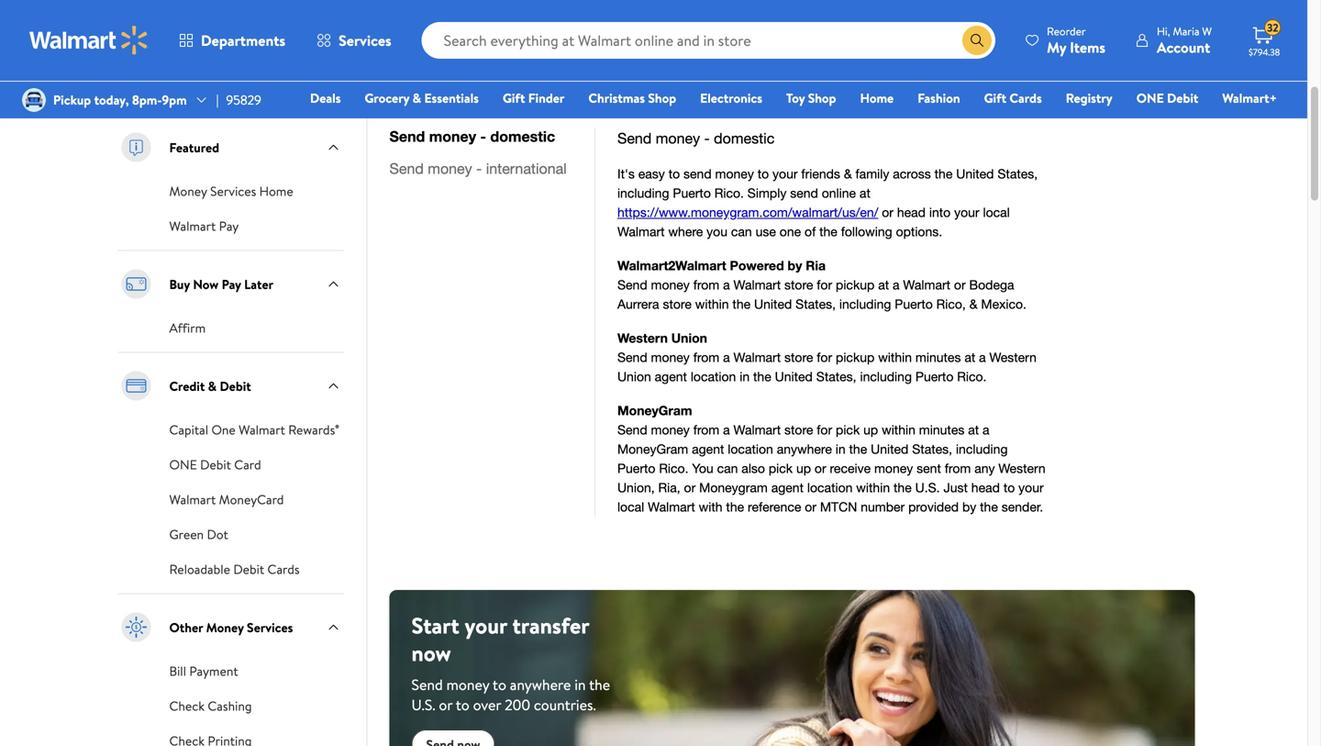 Task type: describe. For each thing, give the bounding box(es) containing it.
moneycard
[[219, 491, 284, 509]]

or
[[439, 695, 453, 715]]

services inside money services home link
[[210, 182, 256, 200]]

home link
[[852, 88, 903, 108]]

2 vertical spatial money
[[206, 619, 244, 637]]

services button
[[301, 18, 407, 62]]

8pm-
[[132, 91, 162, 109]]

& for credit
[[208, 377, 217, 395]]

reloadable debit cards link
[[169, 559, 300, 579]]

shop for toy shop
[[809, 89, 837, 107]]

check
[[169, 697, 205, 715]]

capital one walmart rewards®
[[169, 421, 339, 439]]

start your transfer now send money to anywhere in the u.s. or to over 200 countries.
[[412, 611, 611, 715]]

electronics link
[[692, 88, 771, 108]]

debit up "one"
[[220, 377, 251, 395]]

christmas shop
[[589, 89, 677, 107]]

buy now pay later image
[[118, 266, 155, 303]]

now
[[193, 275, 219, 293]]

account
[[1158, 37, 1211, 57]]

w
[[1203, 23, 1213, 39]]

departments
[[201, 30, 286, 50]]

search icon image
[[970, 33, 985, 48]]

debit for one debit
[[1168, 89, 1199, 107]]

pause image
[[512, 13, 518, 21]]

1 vertical spatial walmart
[[239, 421, 285, 439]]

rewards®
[[289, 421, 339, 439]]

check cashing link
[[169, 696, 252, 716]]

200
[[505, 695, 531, 715]]

walmart+
[[1223, 89, 1278, 107]]

capital
[[169, 421, 208, 439]]

your
[[465, 611, 507, 641]]

walmart moneycard link
[[169, 489, 284, 509]]

toy shop
[[787, 89, 837, 107]]

walmart pay link
[[169, 215, 239, 236]]

one
[[212, 421, 236, 439]]

transfer
[[513, 611, 589, 641]]

32
[[1268, 20, 1279, 36]]

grocery & essentials link
[[357, 88, 487, 108]]

christmas shop link
[[581, 88, 685, 108]]

one debit link
[[1129, 88, 1208, 108]]

debit for reloadable debit cards
[[234, 561, 265, 579]]

gift for gift cards
[[985, 89, 1007, 107]]

green
[[169, 526, 204, 544]]

green dot
[[169, 526, 228, 544]]

9pm
[[162, 91, 187, 109]]

money
[[447, 675, 490, 695]]

95829
[[226, 91, 262, 109]]

money services home link
[[169, 181, 294, 201]]

debit for one debit card
[[200, 456, 231, 474]]

bill
[[169, 663, 186, 680]]

| 95829
[[216, 91, 262, 109]]

gift for gift finder
[[503, 89, 525, 107]]

pay inside walmart pay link
[[219, 217, 239, 235]]

over
[[473, 695, 501, 715]]

cards inside the reloadable debit cards link
[[268, 561, 300, 579]]

green dot link
[[169, 524, 228, 544]]

countries.
[[534, 695, 596, 715]]

money for money services home
[[169, 182, 207, 200]]

start
[[412, 611, 460, 641]]

fashion link
[[910, 88, 969, 108]]

home inside money services home link
[[259, 182, 294, 200]]

items
[[1071, 37, 1106, 57]]

finder
[[529, 89, 565, 107]]

payment
[[189, 663, 238, 680]]

departments button
[[163, 18, 301, 62]]

& for grocery
[[413, 89, 421, 107]]

cards inside gift cards link
[[1010, 89, 1043, 107]]

credit
[[169, 377, 205, 395]]

money services home
[[169, 182, 294, 200]]

one for one debit
[[1137, 89, 1165, 107]]

services down reloadable debit cards
[[247, 619, 293, 637]]

featured image
[[118, 129, 155, 166]]

hi,
[[1158, 23, 1171, 39]]

u.s.
[[412, 695, 436, 715]]

credit & debit
[[169, 377, 251, 395]]

gift finder link
[[495, 88, 573, 108]]

deals
[[310, 89, 341, 107]]



Task type: locate. For each thing, give the bounding box(es) containing it.
0 horizontal spatial home
[[259, 182, 294, 200]]

shop right toy
[[809, 89, 837, 107]]

one debit card
[[169, 456, 261, 474]]

0 vertical spatial pay
[[219, 217, 239, 235]]

1 horizontal spatial &
[[413, 89, 421, 107]]

one debit card link
[[169, 454, 261, 474]]

services up walmart pay link
[[210, 182, 256, 200]]

carousel controls navigation
[[497, 6, 812, 28]]

services inside services dropdown button
[[339, 30, 392, 50]]

1 horizontal spatial shop
[[809, 89, 837, 107]]

1 vertical spatial home
[[259, 182, 294, 200]]

bill payment link
[[169, 661, 238, 681]]

gift cards link
[[976, 88, 1051, 108]]

1 horizontal spatial gift
[[985, 89, 1007, 107]]

to
[[493, 675, 507, 695], [456, 695, 470, 715]]

deals link
[[302, 88, 349, 108]]

money up 8pm-
[[114, 65, 163, 88]]

1 gift from the left
[[503, 89, 525, 107]]

reloadable
[[169, 561, 230, 579]]

grocery & essentials
[[365, 89, 479, 107]]

services
[[339, 30, 392, 50], [167, 65, 226, 88], [210, 182, 256, 200], [247, 619, 293, 637]]

send
[[412, 675, 443, 695]]

1 vertical spatial one
[[169, 456, 197, 474]]

Walmart Site-Wide search field
[[422, 22, 996, 59]]

0 horizontal spatial shop
[[648, 89, 677, 107]]

to right money
[[493, 675, 507, 695]]

shop for christmas shop
[[648, 89, 677, 107]]

debit right reloadable
[[234, 561, 265, 579]]

walmart for walmart moneycard
[[169, 491, 216, 509]]

1 horizontal spatial home
[[861, 89, 894, 107]]

dot
[[207, 526, 228, 544]]

1 vertical spatial cards
[[268, 561, 300, 579]]

walmart up card
[[239, 421, 285, 439]]

services up grocery
[[339, 30, 392, 50]]

walmart for walmart pay
[[169, 217, 216, 235]]

today,
[[94, 91, 129, 109]]

money
[[114, 65, 163, 88], [169, 182, 207, 200], [206, 619, 244, 637]]

buy now pay later
[[169, 275, 274, 293]]

0 horizontal spatial gift
[[503, 89, 525, 107]]

debit down account on the right of page
[[1168, 89, 1199, 107]]

money for money services
[[114, 65, 163, 88]]

2 vertical spatial walmart
[[169, 491, 216, 509]]

electronics
[[701, 89, 763, 107]]

toy
[[787, 89, 805, 107]]

in
[[575, 675, 586, 695]]

cards
[[1010, 89, 1043, 107], [268, 561, 300, 579]]

pay down money services home
[[219, 217, 239, 235]]

other
[[169, 619, 203, 637]]

now
[[412, 638, 451, 669]]

0 vertical spatial money
[[114, 65, 163, 88]]

2 shop from the left
[[809, 89, 837, 107]]

walmart+ link
[[1215, 88, 1286, 108]]

money right other at left
[[206, 619, 244, 637]]

one for one debit card
[[169, 456, 197, 474]]

0 horizontal spatial to
[[456, 695, 470, 715]]

grocery
[[365, 89, 410, 107]]

debit left card
[[200, 456, 231, 474]]

cashing
[[208, 697, 252, 715]]

0 vertical spatial walmart
[[169, 217, 216, 235]]

affirm link
[[169, 317, 206, 338]]

to right or
[[456, 695, 470, 715]]

cards left registry
[[1010, 89, 1043, 107]]

1 horizontal spatial to
[[493, 675, 507, 695]]

0 horizontal spatial &
[[208, 377, 217, 395]]

walmart moneycard
[[169, 491, 284, 509]]

toy shop link
[[779, 88, 845, 108]]

one debit
[[1137, 89, 1199, 107]]

gift left finder
[[503, 89, 525, 107]]

essentials
[[425, 89, 479, 107]]

1 shop from the left
[[648, 89, 677, 107]]

gift right fashion
[[985, 89, 1007, 107]]

home
[[861, 89, 894, 107], [259, 182, 294, 200]]

reorder
[[1048, 23, 1087, 39]]

0 vertical spatial cards
[[1010, 89, 1043, 107]]

featured
[[169, 139, 219, 156]]

walmart image
[[29, 26, 149, 55]]

Search search field
[[422, 22, 996, 59]]

1 vertical spatial money
[[169, 182, 207, 200]]

reloadable debit cards
[[169, 561, 300, 579]]

pay
[[219, 217, 239, 235], [222, 275, 241, 293]]

debit
[[1168, 89, 1199, 107], [220, 377, 251, 395], [200, 456, 231, 474], [234, 561, 265, 579]]

0 vertical spatial &
[[413, 89, 421, 107]]

 image
[[22, 88, 46, 112]]

capital one walmart rewards® link
[[169, 419, 339, 439]]

later
[[244, 275, 274, 293]]

credit & debit image
[[118, 368, 155, 405]]

bill payment
[[169, 663, 238, 680]]

pay right the now
[[222, 275, 241, 293]]

walmart
[[169, 217, 216, 235], [239, 421, 285, 439], [169, 491, 216, 509]]

walmart down money services home
[[169, 217, 216, 235]]

pickup
[[53, 91, 91, 109]]

registry
[[1067, 89, 1113, 107]]

0 vertical spatial one
[[1137, 89, 1165, 107]]

gift
[[503, 89, 525, 107], [985, 89, 1007, 107]]

affirm
[[169, 319, 206, 337]]

walmart pay
[[169, 217, 239, 235]]

1 horizontal spatial cards
[[1010, 89, 1043, 107]]

0 vertical spatial home
[[861, 89, 894, 107]]

0 horizontal spatial one
[[169, 456, 197, 474]]

other money services image
[[118, 609, 155, 646]]

walmart up green dot link
[[169, 491, 216, 509]]

gift finder
[[503, 89, 565, 107]]

cards down "moneycard"
[[268, 561, 300, 579]]

christmas
[[589, 89, 645, 107]]

anywhere
[[510, 675, 571, 695]]

card
[[234, 456, 261, 474]]

shop right christmas
[[648, 89, 677, 107]]

$794.38
[[1249, 46, 1281, 58]]

my
[[1048, 37, 1067, 57]]

0 horizontal spatial cards
[[268, 561, 300, 579]]

hi, maria w account
[[1158, 23, 1213, 57]]

& right credit
[[208, 377, 217, 395]]

one down account on the right of page
[[1137, 89, 1165, 107]]

home inside home link
[[861, 89, 894, 107]]

services up the |
[[167, 65, 226, 88]]

1 vertical spatial &
[[208, 377, 217, 395]]

check cashing
[[169, 697, 252, 715]]

1 horizontal spatial one
[[1137, 89, 1165, 107]]

fashion
[[918, 89, 961, 107]]

buy
[[169, 275, 190, 293]]

gift cards
[[985, 89, 1043, 107]]

shop
[[648, 89, 677, 107], [809, 89, 837, 107]]

&
[[413, 89, 421, 107], [208, 377, 217, 395]]

pickup today, 8pm-9pm
[[53, 91, 187, 109]]

|
[[216, 91, 219, 109]]

registry link
[[1058, 88, 1122, 108]]

2 gift from the left
[[985, 89, 1007, 107]]

money up walmart pay link
[[169, 182, 207, 200]]

1 vertical spatial pay
[[222, 275, 241, 293]]

money services
[[114, 65, 226, 88]]

other money services
[[169, 619, 293, 637]]

& right grocery
[[413, 89, 421, 107]]

reorder my items
[[1048, 23, 1106, 57]]

the
[[589, 675, 611, 695]]

one down capital
[[169, 456, 197, 474]]



Task type: vqa. For each thing, say whether or not it's contained in the screenshot.
Christmas Shop's shop
yes



